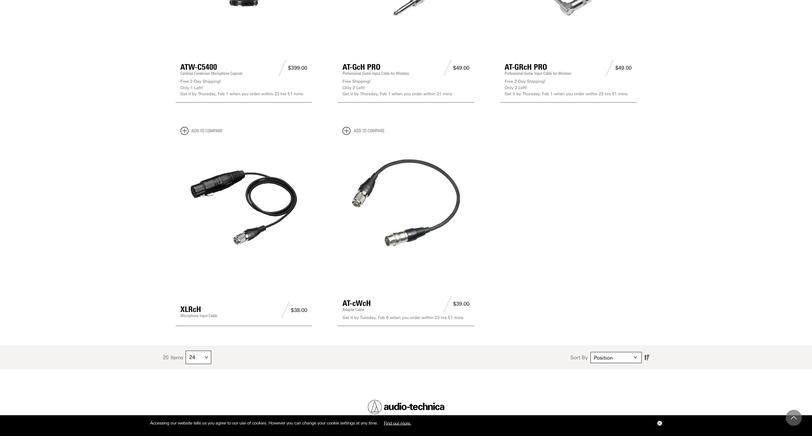 Task type: vqa. For each thing, say whether or not it's contained in the screenshot.
the channel
no



Task type: describe. For each thing, give the bounding box(es) containing it.
at cwch image
[[343, 140, 470, 267]]

at-gch pro image
[[343, 0, 470, 31]]

only inside free shipping! only 2 left! get it by thursday, feb 1 when you order within 21 mins
[[343, 85, 352, 90]]

cross image
[[658, 423, 661, 425]]

of
[[247, 421, 251, 426]]

cable inside at-gch pro professional guitar input cable for wireless
[[381, 71, 390, 76]]

within inside free 2 -day shipping! only 2 left! get it by thursday, feb 1 when you order within 23 hrs 51 mins
[[586, 92, 598, 96]]

only for atw-c5400
[[180, 85, 189, 90]]

xlrch image
[[180, 140, 307, 267]]

add to compare button for at-cwch
[[343, 127, 385, 135]]

guitar for grch
[[524, 71, 534, 76]]

divider line image for atw-c5400
[[277, 60, 288, 76]]

professional for gch
[[343, 71, 361, 76]]

website
[[178, 421, 192, 426]]

thursday, for at-
[[522, 92, 541, 96]]

microphone inside xlrch microphone input cable
[[180, 314, 199, 319]]

free 2 -day shipping! only 2 left! get it by thursday, feb 1 when you order within 23 hrs 51 mins
[[505, 79, 628, 96]]

mins inside free 2 -day shipping! only 1 left! get it by thursday, feb 1 when you order within 23 hrs 51 mins
[[294, 92, 303, 96]]

order inside free 2 -day shipping! only 1 left! get it by thursday, feb 1 when you order within 23 hrs 51 mins
[[250, 92, 260, 96]]

add to compare button for xlrch
[[180, 127, 223, 135]]

cable inside at-cwch adapter cable
[[356, 308, 364, 312]]

left! inside free shipping! only 2 left! get it by thursday, feb 1 when you order within 21 mins
[[356, 85, 365, 90]]

only for at-grch pro
[[505, 85, 514, 90]]

atw c5400 image
[[180, 0, 307, 31]]

by inside free shipping! only 2 left! get it by thursday, feb 1 when you order within 21 mins
[[354, 92, 359, 96]]

at- for gch
[[343, 63, 352, 72]]

items
[[171, 355, 183, 361]]

add to compare for xlrch
[[192, 128, 223, 134]]

at- for cwch
[[343, 299, 352, 308]]

adapter
[[343, 308, 355, 312]]

out
[[393, 421, 399, 426]]

more.
[[400, 421, 411, 426]]

1 horizontal spatial to
[[227, 421, 231, 426]]

to for xlrch
[[200, 128, 204, 134]]

free for atw-c5400
[[180, 79, 189, 84]]

tuesday,
[[360, 316, 377, 320]]

cable inside 'at-grch pro professional guitar input cable for wireless'
[[544, 71, 552, 76]]

add to compare for at-cwch
[[354, 128, 385, 134]]

it inside free shipping! only 2 left! get it by thursday, feb 1 when you order within 21 mins
[[351, 92, 353, 96]]

within inside free shipping! only 2 left! get it by thursday, feb 1 when you order within 21 mins
[[424, 92, 436, 96]]

$49.00 for at-gch pro
[[453, 65, 470, 71]]

hrs for at-grch pro
[[605, 92, 611, 96]]

by inside free 2 -day shipping! only 2 left! get it by thursday, feb 1 when you order within 23 hrs 51 mins
[[517, 92, 521, 96]]

it inside free 2 -day shipping! only 1 left! get it by thursday, feb 1 when you order within 23 hrs 51 mins
[[188, 92, 191, 96]]

divider line image for at-gch pro
[[442, 60, 453, 76]]

sort by
[[571, 355, 588, 361]]

within inside free 2 -day shipping! only 1 left! get it by thursday, feb 1 when you order within 23 hrs 51 mins
[[261, 92, 273, 96]]

accessing our website tells us you agree to our use of cookies. however you can change your cookie settings at any time.
[[150, 421, 379, 426]]

1 horizontal spatial 51
[[448, 316, 453, 320]]

- for grch
[[517, 79, 518, 84]]

2 our from the left
[[232, 421, 238, 426]]

at-grch pro professional guitar input cable for wireless
[[505, 63, 571, 76]]

store logo image
[[368, 401, 445, 415]]

1 down cardioid
[[190, 85, 193, 90]]

tells
[[194, 421, 201, 426]]

guitar for gch
[[362, 71, 371, 76]]

free 2 -day shipping! only 1 left! get it by thursday, feb 1 when you order within 23 hrs 51 mins
[[180, 79, 303, 96]]

capsule
[[230, 71, 243, 76]]

$38.00
[[291, 308, 307, 314]]

thursday, for atw-
[[198, 92, 217, 96]]

1 horizontal spatial hrs
[[441, 316, 447, 320]]

agree
[[216, 421, 226, 426]]

settings
[[340, 421, 355, 426]]

at-gch pro professional guitar input cable for wireless
[[343, 63, 409, 76]]

20
[[163, 355, 168, 361]]

feb inside free 2 -day shipping! only 1 left! get it by thursday, feb 1 when you order within 23 hrs 51 mins
[[218, 92, 225, 96]]

by down adapter on the bottom left of the page
[[354, 316, 359, 320]]

when inside free 2 -day shipping! only 2 left! get it by thursday, feb 1 when you order within 23 hrs 51 mins
[[554, 92, 565, 96]]

get inside free 2 -day shipping! only 2 left! get it by thursday, feb 1 when you order within 23 hrs 51 mins
[[505, 92, 512, 96]]

at-cwch adapter cable
[[343, 299, 371, 312]]

2 inside free 2 -day shipping! only 1 left! get it by thursday, feb 1 when you order within 23 hrs 51 mins
[[190, 79, 192, 84]]

mins inside free shipping! only 2 left! get it by thursday, feb 1 when you order within 21 mins
[[443, 92, 452, 96]]

you inside free 2 -day shipping! only 2 left! get it by thursday, feb 1 when you order within 23 hrs 51 mins
[[566, 92, 573, 96]]

compare for xlrch
[[205, 128, 223, 134]]

at-grch pro image
[[505, 0, 632, 31]]

pro for at-gch pro
[[367, 63, 381, 72]]

pro for at-grch pro
[[534, 63, 547, 72]]

grch
[[515, 63, 532, 72]]

shipping! for at-grch pro
[[527, 79, 545, 84]]

left! for atw-
[[194, 85, 203, 90]]

feb inside free shipping! only 2 left! get it by thursday, feb 1 when you order within 21 mins
[[380, 92, 387, 96]]

sort
[[571, 355, 580, 361]]

1 our from the left
[[170, 421, 177, 426]]

get inside free 2 -day shipping! only 1 left! get it by thursday, feb 1 when you order within 23 hrs 51 mins
[[180, 92, 187, 96]]

23 for atw-c5400
[[275, 92, 279, 96]]

set descending direction image
[[644, 354, 650, 362]]

divider line image for xlrch
[[280, 303, 291, 319]]

you inside free shipping! only 2 left! get it by thursday, feb 1 when you order within 21 mins
[[404, 92, 411, 96]]

when inside free shipping! only 2 left! get it by thursday, feb 1 when you order within 21 mins
[[392, 92, 403, 96]]

condenser
[[194, 71, 210, 76]]

by inside free 2 -day shipping! only 1 left! get it by thursday, feb 1 when you order within 23 hrs 51 mins
[[192, 92, 197, 96]]

- for c5400
[[192, 79, 194, 84]]

at
[[356, 421, 360, 426]]

atw-
[[180, 63, 197, 72]]



Task type: locate. For each thing, give the bounding box(es) containing it.
1 horizontal spatial day
[[518, 79, 526, 84]]

21
[[437, 92, 442, 96]]

wireless
[[396, 71, 409, 76], [558, 71, 571, 76]]

input inside 'at-grch pro professional guitar input cable for wireless'
[[535, 71, 543, 76]]

at- inside at-gch pro professional guitar input cable for wireless
[[343, 63, 352, 72]]

us
[[202, 421, 206, 426]]

0 horizontal spatial for
[[391, 71, 395, 76]]

use
[[239, 421, 246, 426]]

shipping! down gch
[[352, 79, 371, 84]]

1 day from the left
[[194, 79, 201, 84]]

to for at-cwch
[[362, 128, 367, 134]]

thursday, down 'at-grch pro professional guitar input cable for wireless'
[[522, 92, 541, 96]]

$49.00 for at-grch pro
[[616, 65, 632, 71]]

left! inside free 2 -day shipping! only 1 left! get it by thursday, feb 1 when you order within 23 hrs 51 mins
[[194, 85, 203, 90]]

order inside free shipping! only 2 left! get it by thursday, feb 1 when you order within 21 mins
[[412, 92, 422, 96]]

0 horizontal spatial shipping!
[[203, 79, 221, 84]]

0 horizontal spatial left!
[[194, 85, 203, 90]]

compare
[[205, 128, 223, 134], [368, 128, 385, 134]]

1 down atw-c5400 cardioid condenser microphone capsule
[[226, 92, 228, 96]]

day down grch
[[518, 79, 526, 84]]

1 horizontal spatial guitar
[[524, 71, 534, 76]]

51 inside free 2 -day shipping! only 1 left! get it by thursday, feb 1 when you order within 23 hrs 51 mins
[[288, 92, 293, 96]]

by
[[582, 355, 588, 361]]

2 - from the left
[[517, 79, 518, 84]]

1 horizontal spatial wireless
[[558, 71, 571, 76]]

1 $49.00 from the left
[[453, 65, 470, 71]]

wireless up free shipping! only 2 left! get it by thursday, feb 1 when you order within 21 mins
[[396, 71, 409, 76]]

carrat down image
[[634, 357, 637, 360]]

1 shipping! from the left
[[203, 79, 221, 84]]

2 add to compare button from the left
[[343, 127, 385, 135]]

wireless for at-gch pro
[[396, 71, 409, 76]]

left! down gch
[[356, 85, 365, 90]]

wireless for at-grch pro
[[558, 71, 571, 76]]

input for at-gch pro
[[372, 71, 380, 76]]

shipping! inside free 2 -day shipping! only 1 left! get it by thursday, feb 1 when you order within 23 hrs 51 mins
[[203, 79, 221, 84]]

for for at-gch pro
[[391, 71, 395, 76]]

order inside free 2 -day shipping! only 2 left! get it by thursday, feb 1 when you order within 23 hrs 51 mins
[[574, 92, 585, 96]]

at- inside at-cwch adapter cable
[[343, 299, 352, 308]]

wireless inside 'at-grch pro professional guitar input cable for wireless'
[[558, 71, 571, 76]]

guitar inside at-gch pro professional guitar input cable for wireless
[[362, 71, 371, 76]]

feb left 6 in the left of the page
[[378, 316, 385, 320]]

cable inside xlrch microphone input cable
[[209, 314, 217, 319]]

only inside free 2 -day shipping! only 2 left! get it by thursday, feb 1 when you order within 23 hrs 51 mins
[[505, 85, 514, 90]]

- inside free 2 -day shipping! only 2 left! get it by thursday, feb 1 when you order within 23 hrs 51 mins
[[517, 79, 518, 84]]

2 left! from the left
[[356, 85, 365, 90]]

3 shipping! from the left
[[527, 79, 545, 84]]

20 items
[[163, 355, 183, 361]]

pro right gch
[[367, 63, 381, 72]]

cwch
[[352, 299, 371, 308]]

microphone
[[211, 71, 230, 76], [180, 314, 199, 319]]

only
[[180, 85, 189, 90], [343, 85, 352, 90], [505, 85, 514, 90]]

divider line image for at-grch pro
[[604, 60, 616, 76]]

23 inside free 2 -day shipping! only 1 left! get it by thursday, feb 1 when you order within 23 hrs 51 mins
[[275, 92, 279, 96]]

free inside free 2 -day shipping! only 2 left! get it by thursday, feb 1 when you order within 23 hrs 51 mins
[[505, 79, 513, 84]]

free inside free shipping! only 2 left! get it by thursday, feb 1 when you order within 21 mins
[[343, 79, 351, 84]]

for inside at-gch pro professional guitar input cable for wireless
[[391, 71, 395, 76]]

for inside 'at-grch pro professional guitar input cable for wireless'
[[553, 71, 557, 76]]

1 horizontal spatial left!
[[356, 85, 365, 90]]

1 for from the left
[[391, 71, 395, 76]]

1 guitar from the left
[[362, 71, 371, 76]]

1 horizontal spatial add to compare button
[[343, 127, 385, 135]]

when inside free 2 -day shipping! only 1 left! get it by thursday, feb 1 when you order within 23 hrs 51 mins
[[230, 92, 240, 96]]

cable
[[381, 71, 390, 76], [544, 71, 552, 76], [356, 308, 364, 312], [209, 314, 217, 319]]

1 - from the left
[[192, 79, 194, 84]]

left!
[[194, 85, 203, 90], [356, 85, 365, 90], [519, 85, 527, 90]]

mins inside free 2 -day shipping! only 2 left! get it by thursday, feb 1 when you order within 23 hrs 51 mins
[[618, 92, 628, 96]]

2 horizontal spatial only
[[505, 85, 514, 90]]

within
[[261, 92, 273, 96], [424, 92, 436, 96], [586, 92, 598, 96], [422, 316, 434, 320]]

1 horizontal spatial $49.00
[[616, 65, 632, 71]]

shipping!
[[203, 79, 221, 84], [352, 79, 371, 84], [527, 79, 545, 84]]

1 add from the left
[[192, 128, 199, 134]]

divider line image for at-cwch
[[442, 296, 453, 312]]

1 horizontal spatial add
[[354, 128, 361, 134]]

to
[[200, 128, 204, 134], [362, 128, 367, 134], [227, 421, 231, 426]]

wireless inside at-gch pro professional guitar input cable for wireless
[[396, 71, 409, 76]]

2 shipping! from the left
[[352, 79, 371, 84]]

3 left! from the left
[[519, 85, 527, 90]]

free down cardioid
[[180, 79, 189, 84]]

2 horizontal spatial free
[[505, 79, 513, 84]]

1
[[190, 85, 193, 90], [226, 92, 228, 96], [388, 92, 391, 96], [550, 92, 553, 96]]

0 horizontal spatial day
[[194, 79, 201, 84]]

2 add from the left
[[354, 128, 361, 134]]

pro inside 'at-grch pro professional guitar input cable for wireless'
[[534, 63, 547, 72]]

2 day from the left
[[518, 79, 526, 84]]

0 horizontal spatial 51
[[288, 92, 293, 96]]

1 horizontal spatial -
[[517, 79, 518, 84]]

1 left! from the left
[[194, 85, 203, 90]]

shipping! for atw-c5400
[[203, 79, 221, 84]]

0 horizontal spatial microphone
[[180, 314, 199, 319]]

2 horizontal spatial thursday,
[[522, 92, 541, 96]]

1 add to compare from the left
[[192, 128, 223, 134]]

hrs
[[281, 92, 287, 96], [605, 92, 611, 96], [441, 316, 447, 320]]

$399.00
[[288, 65, 307, 71]]

2 professional from the left
[[505, 71, 523, 76]]

0 horizontal spatial add
[[192, 128, 199, 134]]

professional inside at-gch pro professional guitar input cable for wireless
[[343, 71, 361, 76]]

shipping! inside free shipping! only 2 left! get it by thursday, feb 1 when you order within 21 mins
[[352, 79, 371, 84]]

1 compare from the left
[[205, 128, 223, 134]]

cable right adapter on the bottom left of the page
[[356, 308, 364, 312]]

thursday, inside free 2 -day shipping! only 1 left! get it by thursday, feb 1 when you order within 23 hrs 51 mins
[[198, 92, 217, 96]]

1 horizontal spatial 23
[[435, 316, 440, 320]]

you inside free 2 -day shipping! only 1 left! get it by thursday, feb 1 when you order within 23 hrs 51 mins
[[242, 92, 249, 96]]

1 horizontal spatial only
[[343, 85, 352, 90]]

3 only from the left
[[505, 85, 514, 90]]

0 horizontal spatial $49.00
[[453, 65, 470, 71]]

0 horizontal spatial compare
[[205, 128, 223, 134]]

free inside free 2 -day shipping! only 1 left! get it by thursday, feb 1 when you order within 23 hrs 51 mins
[[180, 79, 189, 84]]

2 for from the left
[[553, 71, 557, 76]]

1 horizontal spatial shipping!
[[352, 79, 371, 84]]

2 horizontal spatial input
[[535, 71, 543, 76]]

get it by tuesday, feb 6 when you order within 23 hrs 51 mins
[[343, 316, 464, 320]]

cookies.
[[252, 421, 267, 426]]

can
[[294, 421, 301, 426]]

c5400
[[197, 63, 217, 72]]

microphone inside atw-c5400 cardioid condenser microphone capsule
[[211, 71, 230, 76]]

professional inside 'at-grch pro professional guitar input cable for wireless'
[[505, 71, 523, 76]]

0 horizontal spatial wireless
[[396, 71, 409, 76]]

0 horizontal spatial pro
[[367, 63, 381, 72]]

get inside free shipping! only 2 left! get it by thursday, feb 1 when you order within 21 mins
[[343, 92, 349, 96]]

23
[[275, 92, 279, 96], [599, 92, 604, 96], [435, 316, 440, 320]]

- down grch
[[517, 79, 518, 84]]

free
[[180, 79, 189, 84], [343, 79, 351, 84], [505, 79, 513, 84]]

it down gch
[[351, 92, 353, 96]]

feb down at-gch pro professional guitar input cable for wireless
[[380, 92, 387, 96]]

it down grch
[[513, 92, 515, 96]]

pro right grch
[[534, 63, 547, 72]]

2 horizontal spatial 23
[[599, 92, 604, 96]]

0 horizontal spatial -
[[192, 79, 194, 84]]

2
[[190, 79, 192, 84], [515, 79, 517, 84], [353, 85, 355, 90], [515, 85, 517, 90]]

51 for atw-c5400
[[288, 92, 293, 96]]

input
[[372, 71, 380, 76], [535, 71, 543, 76], [200, 314, 208, 319]]

left! inside free 2 -day shipping! only 2 left! get it by thursday, feb 1 when you order within 23 hrs 51 mins
[[519, 85, 527, 90]]

free down 'at-grch pro professional guitar input cable for wireless'
[[505, 79, 513, 84]]

guitar inside 'at-grch pro professional guitar input cable for wireless'
[[524, 71, 534, 76]]

0 horizontal spatial only
[[180, 85, 189, 90]]

cable right xlrch
[[209, 314, 217, 319]]

at- inside 'at-grch pro professional guitar input cable for wireless'
[[505, 63, 515, 72]]

wireless up free 2 -day shipping! only 2 left! get it by thursday, feb 1 when you order within 23 hrs 51 mins at the right of page
[[558, 71, 571, 76]]

input for at-grch pro
[[535, 71, 543, 76]]

1 horizontal spatial add to compare
[[354, 128, 385, 134]]

find out more.
[[384, 421, 411, 426]]

our left website at left bottom
[[170, 421, 177, 426]]

shipping! inside free 2 -day shipping! only 2 left! get it by thursday, feb 1 when you order within 23 hrs 51 mins
[[527, 79, 545, 84]]

free shipping! only 2 left! get it by thursday, feb 1 when you order within 21 mins
[[343, 79, 452, 96]]

day for at-
[[518, 79, 526, 84]]

- down cardioid
[[192, 79, 194, 84]]

$49.00
[[453, 65, 470, 71], [616, 65, 632, 71]]

feb
[[218, 92, 225, 96], [380, 92, 387, 96], [542, 92, 549, 96], [378, 316, 385, 320]]

free for at-grch pro
[[505, 79, 513, 84]]

our left use
[[232, 421, 238, 426]]

left! down grch
[[519, 85, 527, 90]]

for for at-grch pro
[[553, 71, 557, 76]]

2 free from the left
[[343, 79, 351, 84]]

1 vertical spatial microphone
[[180, 314, 199, 319]]

it down adapter on the bottom left of the page
[[351, 316, 353, 320]]

0 horizontal spatial our
[[170, 421, 177, 426]]

3 free from the left
[[505, 79, 513, 84]]

1 thursday, from the left
[[198, 92, 217, 96]]

order
[[250, 92, 260, 96], [412, 92, 422, 96], [574, 92, 585, 96], [410, 316, 420, 320]]

1 horizontal spatial free
[[343, 79, 351, 84]]

1 professional from the left
[[343, 71, 361, 76]]

cable up free shipping! only 2 left! get it by thursday, feb 1 when you order within 21 mins
[[381, 71, 390, 76]]

day for atw-
[[194, 79, 201, 84]]

shipping! down 'at-grch pro professional guitar input cable for wireless'
[[527, 79, 545, 84]]

divider line image
[[277, 60, 288, 76], [442, 60, 453, 76], [604, 60, 616, 76], [442, 296, 453, 312], [280, 303, 291, 319]]

any
[[361, 421, 367, 426]]

for up free shipping! only 2 left! get it by thursday, feb 1 when you order within 21 mins
[[391, 71, 395, 76]]

by down cardioid
[[192, 92, 197, 96]]

add for xlrch
[[192, 128, 199, 134]]

left! down condenser
[[194, 85, 203, 90]]

2 thursday, from the left
[[360, 92, 379, 96]]

1 wireless from the left
[[396, 71, 409, 76]]

cookie
[[327, 421, 339, 426]]

guitar
[[362, 71, 371, 76], [524, 71, 534, 76]]

at-
[[343, 63, 352, 72], [505, 63, 515, 72], [343, 299, 352, 308]]

1 inside free shipping! only 2 left! get it by thursday, feb 1 when you order within 21 mins
[[388, 92, 391, 96]]

for up free 2 -day shipping! only 2 left! get it by thursday, feb 1 when you order within 23 hrs 51 mins at the right of page
[[553, 71, 557, 76]]

- inside free 2 -day shipping! only 1 left! get it by thursday, feb 1 when you order within 23 hrs 51 mins
[[192, 79, 194, 84]]

0 horizontal spatial input
[[200, 314, 208, 319]]

find out more. link
[[379, 419, 416, 429]]

however
[[269, 421, 285, 426]]

2 compare from the left
[[368, 128, 385, 134]]

0 horizontal spatial to
[[200, 128, 204, 134]]

51 for at-grch pro
[[612, 92, 617, 96]]

by down gch
[[354, 92, 359, 96]]

23 inside free 2 -day shipping! only 2 left! get it by thursday, feb 1 when you order within 23 hrs 51 mins
[[599, 92, 604, 96]]

get
[[180, 92, 187, 96], [343, 92, 349, 96], [505, 92, 512, 96], [343, 316, 349, 320]]

thursday, down at-gch pro professional guitar input cable for wireless
[[360, 92, 379, 96]]

xlrch microphone input cable
[[180, 305, 217, 319]]

0 horizontal spatial thursday,
[[198, 92, 217, 96]]

xlrch
[[180, 305, 201, 315]]

0 vertical spatial microphone
[[211, 71, 230, 76]]

add to compare button
[[180, 127, 223, 135], [343, 127, 385, 135]]

shipping! down atw-c5400 cardioid condenser microphone capsule
[[203, 79, 221, 84]]

compare for at-cwch
[[368, 128, 385, 134]]

1 only from the left
[[180, 85, 189, 90]]

change
[[302, 421, 316, 426]]

thursday,
[[198, 92, 217, 96], [360, 92, 379, 96], [522, 92, 541, 96]]

carrat down image
[[205, 357, 208, 360]]

arrow up image
[[791, 416, 797, 421]]

51
[[288, 92, 293, 96], [612, 92, 617, 96], [448, 316, 453, 320]]

atw-c5400 cardioid condenser microphone capsule
[[180, 63, 243, 76]]

day inside free 2 -day shipping! only 1 left! get it by thursday, feb 1 when you order within 23 hrs 51 mins
[[194, 79, 201, 84]]

when
[[230, 92, 240, 96], [392, 92, 403, 96], [554, 92, 565, 96], [390, 316, 401, 320]]

feb down atw-c5400 cardioid condenser microphone capsule
[[218, 92, 225, 96]]

1 horizontal spatial input
[[372, 71, 380, 76]]

2 horizontal spatial to
[[362, 128, 367, 134]]

2 only from the left
[[343, 85, 352, 90]]

gch
[[352, 63, 365, 72]]

input inside at-gch pro professional guitar input cable for wireless
[[372, 71, 380, 76]]

accessing
[[150, 421, 169, 426]]

0 horizontal spatial professional
[[343, 71, 361, 76]]

day inside free 2 -day shipping! only 2 left! get it by thursday, feb 1 when you order within 23 hrs 51 mins
[[518, 79, 526, 84]]

51 inside free 2 -day shipping! only 2 left! get it by thursday, feb 1 when you order within 23 hrs 51 mins
[[612, 92, 617, 96]]

add to compare
[[192, 128, 223, 134], [354, 128, 385, 134]]

professional for grch
[[505, 71, 523, 76]]

add
[[192, 128, 199, 134], [354, 128, 361, 134]]

by
[[192, 92, 197, 96], [354, 92, 359, 96], [517, 92, 521, 96], [354, 316, 359, 320]]

0 horizontal spatial add to compare
[[192, 128, 223, 134]]

2 horizontal spatial left!
[[519, 85, 527, 90]]

2 horizontal spatial shipping!
[[527, 79, 545, 84]]

-
[[192, 79, 194, 84], [517, 79, 518, 84]]

thursday, inside free shipping! only 2 left! get it by thursday, feb 1 when you order within 21 mins
[[360, 92, 379, 96]]

our
[[170, 421, 177, 426], [232, 421, 238, 426]]

time.
[[369, 421, 378, 426]]

1 horizontal spatial our
[[232, 421, 238, 426]]

mins
[[294, 92, 303, 96], [443, 92, 452, 96], [618, 92, 628, 96], [454, 316, 464, 320]]

1 horizontal spatial thursday,
[[360, 92, 379, 96]]

left! for at-
[[519, 85, 527, 90]]

it inside free 2 -day shipping! only 2 left! get it by thursday, feb 1 when you order within 23 hrs 51 mins
[[513, 92, 515, 96]]

0 horizontal spatial guitar
[[362, 71, 371, 76]]

day down condenser
[[194, 79, 201, 84]]

2 wireless from the left
[[558, 71, 571, 76]]

1 horizontal spatial compare
[[368, 128, 385, 134]]

for
[[391, 71, 395, 76], [553, 71, 557, 76]]

6
[[386, 316, 389, 320]]

23 for at-grch pro
[[599, 92, 604, 96]]

1 down at-gch pro professional guitar input cable for wireless
[[388, 92, 391, 96]]

your
[[317, 421, 326, 426]]

0 horizontal spatial free
[[180, 79, 189, 84]]

thursday, down condenser
[[198, 92, 217, 96]]

1 pro from the left
[[367, 63, 381, 72]]

add for at-
[[354, 128, 361, 134]]

2 horizontal spatial hrs
[[605, 92, 611, 96]]

2 guitar from the left
[[524, 71, 534, 76]]

it down cardioid
[[188, 92, 191, 96]]

day
[[194, 79, 201, 84], [518, 79, 526, 84]]

at- for grch
[[505, 63, 515, 72]]

hrs inside free 2 -day shipping! only 1 left! get it by thursday, feb 1 when you order within 23 hrs 51 mins
[[281, 92, 287, 96]]

only inside free 2 -day shipping! only 1 left! get it by thursday, feb 1 when you order within 23 hrs 51 mins
[[180, 85, 189, 90]]

0 horizontal spatial 23
[[275, 92, 279, 96]]

2 inside free shipping! only 2 left! get it by thursday, feb 1 when you order within 21 mins
[[353, 85, 355, 90]]

thursday, inside free 2 -day shipping! only 2 left! get it by thursday, feb 1 when you order within 23 hrs 51 mins
[[522, 92, 541, 96]]

1 horizontal spatial pro
[[534, 63, 547, 72]]

feb down 'at-grch pro professional guitar input cable for wireless'
[[542, 92, 549, 96]]

3 thursday, from the left
[[522, 92, 541, 96]]

professional
[[343, 71, 361, 76], [505, 71, 523, 76]]

2 $49.00 from the left
[[616, 65, 632, 71]]

1 horizontal spatial microphone
[[211, 71, 230, 76]]

free down at-gch pro professional guitar input cable for wireless
[[343, 79, 351, 84]]

1 free from the left
[[180, 79, 189, 84]]

1 down 'at-grch pro professional guitar input cable for wireless'
[[550, 92, 553, 96]]

you
[[242, 92, 249, 96], [404, 92, 411, 96], [566, 92, 573, 96], [402, 316, 409, 320], [208, 421, 214, 426], [286, 421, 293, 426]]

hrs for atw-c5400
[[281, 92, 287, 96]]

cardioid
[[180, 71, 193, 76]]

$39.00
[[453, 301, 470, 308]]

2 horizontal spatial 51
[[612, 92, 617, 96]]

pro
[[367, 63, 381, 72], [534, 63, 547, 72]]

hrs inside free 2 -day shipping! only 2 left! get it by thursday, feb 1 when you order within 23 hrs 51 mins
[[605, 92, 611, 96]]

2 pro from the left
[[534, 63, 547, 72]]

free for at-gch pro
[[343, 79, 351, 84]]

feb inside free 2 -day shipping! only 2 left! get it by thursday, feb 1 when you order within 23 hrs 51 mins
[[542, 92, 549, 96]]

2 add to compare from the left
[[354, 128, 385, 134]]

1 add to compare button from the left
[[180, 127, 223, 135]]

0 horizontal spatial hrs
[[281, 92, 287, 96]]

it
[[188, 92, 191, 96], [351, 92, 353, 96], [513, 92, 515, 96], [351, 316, 353, 320]]

0 horizontal spatial add to compare button
[[180, 127, 223, 135]]

pro inside at-gch pro professional guitar input cable for wireless
[[367, 63, 381, 72]]

1 horizontal spatial for
[[553, 71, 557, 76]]

find
[[384, 421, 392, 426]]

1 inside free 2 -day shipping! only 2 left! get it by thursday, feb 1 when you order within 23 hrs 51 mins
[[550, 92, 553, 96]]

cable up free 2 -day shipping! only 2 left! get it by thursday, feb 1 when you order within 23 hrs 51 mins at the right of page
[[544, 71, 552, 76]]

1 horizontal spatial professional
[[505, 71, 523, 76]]

input inside xlrch microphone input cable
[[200, 314, 208, 319]]

by down grch
[[517, 92, 521, 96]]



